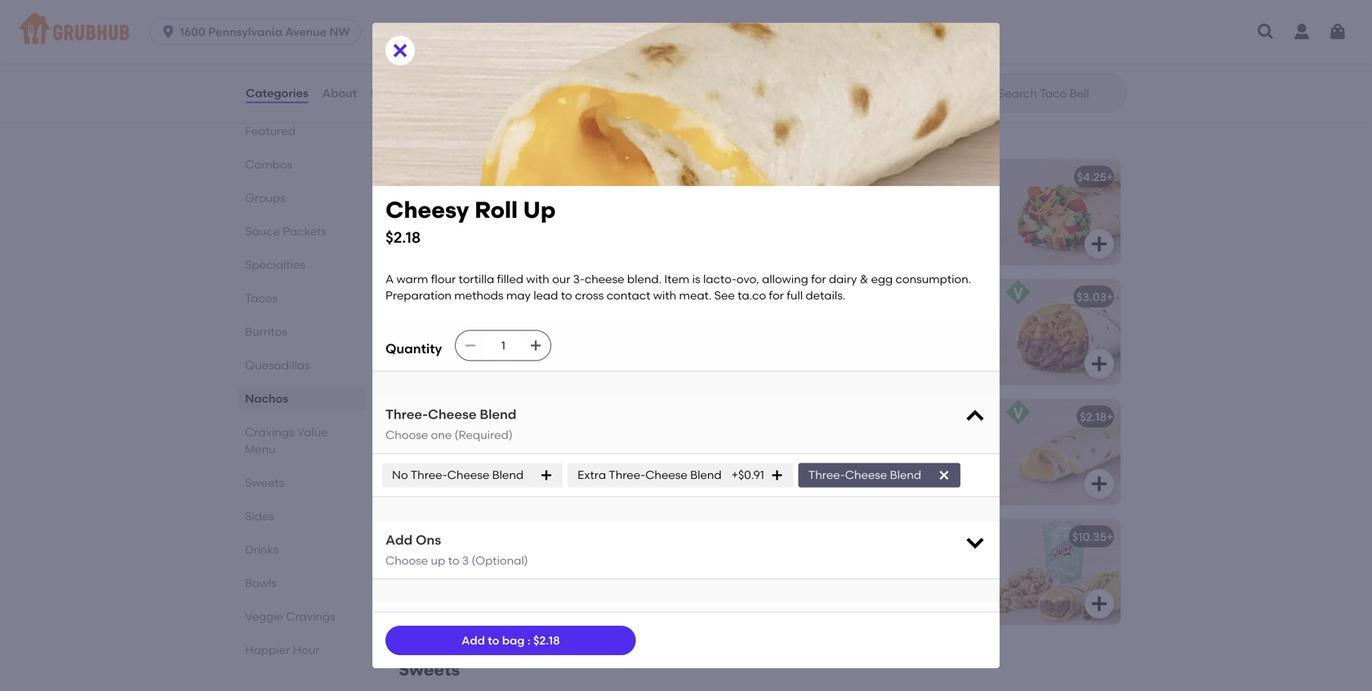 Task type: describe. For each thing, give the bounding box(es) containing it.
beef,
[[586, 48, 614, 61]]

preparation
[[386, 289, 452, 303]]

fiesta inside button
[[412, 410, 446, 424]]

three-cheese blend
[[808, 469, 922, 482]]

sour
[[412, 363, 437, 377]]

choose inside add ons choose up to 3 (optional)
[[386, 554, 428, 568]]

cheesy bean and rice burrito image
[[998, 279, 1121, 385]]

wrapped
[[481, 363, 531, 377]]

menu inside the cravings value menu
[[245, 443, 276, 457]]

$10.35
[[1072, 530, 1107, 544]]

$4.25 for chipotle ranch grilled chicken burrito image
[[1077, 170, 1107, 184]]

specialties
[[245, 258, 305, 272]]

and inside crispy, puffed corn twists sprinkled with cinnamon and sugar.
[[497, 570, 519, 584]]

up
[[523, 196, 556, 224]]

nacho inside seasoned rice, seasoned beef, nacho cheese sauce, fiesta strips, three cheese blend, reduced fat sour cream wrapped in a warm tortilla.
[[412, 330, 449, 344]]

nacho chips with a side of warm nacho cheese sauce for dipping. button
[[768, 0, 1121, 86]]

add for add ons
[[386, 532, 413, 548]]

warm inside the a portion of crispy tortilla chips topped with warm nacho cheese sauce, refried beans, seasoned beef, ripe tomatoes and cool sour cream.
[[481, 31, 513, 45]]

chipotle ranch grilled chicken burrito
[[778, 170, 994, 184]]

beefy melt burrito image
[[632, 279, 755, 385]]

full
[[787, 289, 803, 303]]

details.
[[806, 289, 846, 303]]

tortilla inside a warm flour tortilla filled with our 3-cheese blend. item is lacto-ovo, allowing for dairy & egg consumption. preparation methods may lead to cross contact with meat. see ta.co for full details.
[[459, 272, 494, 286]]

strips,
[[573, 330, 607, 344]]

lettuce,
[[485, 210, 527, 224]]

1 vertical spatial sweets
[[399, 660, 460, 681]]

chicken
[[908, 170, 954, 184]]

to inside a warm flour tortilla filled with our 3-cheese blend. item is lacto-ovo, allowing for dairy & egg consumption. preparation methods may lead to cross contact with meat. see ta.co for full details.
[[561, 289, 572, 303]]

$3.03 +
[[1077, 290, 1114, 304]]

large
[[851, 587, 883, 601]]

cheese,
[[462, 226, 505, 240]]

a flour tortilla filled with crispy potato bites, lettuce, real shredded cheddar cheese, and creamy chipotle sauce.
[[412, 193, 606, 257]]

cheese for a warm flour tortilla filled with our 3-cheese blend. item is lacto-ovo, allowing for dairy & egg consumption. preparation methods may lead to cross contact with meat. see ta.co for full details.
[[585, 272, 625, 286]]

sauce,
[[497, 330, 534, 344]]

fiesta inside seasoned rice, seasoned beef, nacho cheese sauce, fiesta strips, three cheese blend, reduced fat sour cream wrapped in a warm tortilla.
[[537, 330, 570, 344]]

dipping.
[[912, 31, 958, 45]]

side
[[886, 14, 909, 28]]

no three-cheese blend
[[392, 469, 524, 482]]

burrito down consumption.
[[906, 290, 944, 304]]

potato
[[445, 170, 483, 184]]

potato
[[412, 210, 449, 224]]

happier
[[245, 644, 290, 658]]

our
[[552, 272, 571, 286]]

with up lead
[[526, 272, 550, 286]]

three-cheese blend choose one (required)
[[386, 407, 517, 442]]

and inside the a portion of crispy tortilla chips topped with warm nacho cheese sauce, refried beans, seasoned beef, ripe tomatoes and cool sour cream.
[[492, 64, 514, 78]]

categories button
[[245, 64, 309, 123]]

includes a beefy 5-layer burrito, regular crunchy taco, cinnamon twists, and a large fountain drink.
[[778, 554, 966, 601]]

in
[[534, 363, 544, 377]]

reviews button
[[370, 64, 417, 123]]

meat.
[[679, 289, 712, 303]]

1600 pennsylvania avenue nw
[[180, 25, 350, 39]]

item
[[664, 272, 690, 286]]

reviews
[[371, 86, 416, 100]]

Search Taco Bell search field
[[997, 86, 1122, 101]]

layer
[[882, 554, 913, 567]]

with inside crispy, puffed corn twists sprinkled with cinnamon and sugar.
[[412, 570, 435, 584]]

0 vertical spatial cinnamon
[[412, 530, 470, 544]]

0 vertical spatial value
[[480, 121, 529, 142]]

corn
[[491, 554, 516, 567]]

flour inside a warm flour tortilla filled with our 3-cheese blend. item is lacto-ovo, allowing for dairy & egg consumption. preparation methods may lead to cross contact with meat. see ta.co for full details.
[[431, 272, 456, 286]]

fiesta veggie burrito image
[[632, 399, 755, 505]]

cheesy roll up image
[[998, 399, 1121, 505]]

cheese inside the a portion of crispy tortilla chips topped with warm nacho cheese sauce, refried beans, seasoned beef, ripe tomatoes and cool sour cream.
[[554, 31, 594, 45]]

$10.35 +
[[1072, 530, 1114, 544]]

see
[[714, 289, 735, 303]]

includes
[[778, 554, 824, 567]]

ons
[[416, 532, 441, 548]]

$4.25 + for chipotle ranch grilled chicken burrito image
[[1077, 170, 1114, 184]]

featured
[[245, 124, 295, 138]]

value inside the cravings value menu
[[297, 426, 328, 439]]

of inside the a portion of crispy tortilla chips topped with warm nacho cheese sauce, refried beans, seasoned beef, ripe tomatoes and cool sour cream.
[[465, 14, 476, 28]]

cross
[[575, 289, 604, 303]]

quantity
[[386, 341, 442, 357]]

cheesy roll up $2.18
[[386, 196, 556, 247]]

+ for beefy melt burrito image
[[741, 290, 748, 304]]

ovo,
[[737, 272, 759, 286]]

main navigation navigation
[[0, 0, 1372, 64]]

chips and nacho cheese sauce image
[[998, 0, 1121, 86]]

add for add to bag
[[462, 634, 485, 648]]

happier hour
[[245, 644, 320, 658]]

nacho inside nacho chips with a side of warm nacho cheese sauce for dipping.
[[778, 31, 813, 45]]

to inside add ons choose up to 3 (optional)
[[448, 554, 460, 568]]

svg image inside main navigation "navigation"
[[1328, 22, 1348, 42]]

beefy melt burrito
[[412, 290, 511, 304]]

real
[[529, 210, 551, 224]]

categories
[[246, 86, 309, 100]]

burrito up rice,
[[473, 290, 511, 304]]

warm inside nacho chips with a side of warm nacho cheese sauce for dipping.
[[925, 14, 957, 28]]

nachos
[[245, 392, 288, 406]]

$4.25 for beefy melt burrito image
[[711, 290, 741, 304]]

2 horizontal spatial $2.18
[[1080, 410, 1107, 424]]

5-
[[871, 554, 882, 567]]

may
[[506, 289, 531, 303]]

drink.
[[935, 587, 966, 601]]

cool
[[517, 64, 541, 78]]

cheese inside three-cheese blend choose one (required)
[[428, 407, 477, 423]]

about
[[322, 86, 357, 100]]

and inside includes a beefy 5-layer burrito, regular crunchy taco, cinnamon twists, and a large fountain drink.
[[816, 587, 838, 601]]

a down crunchy
[[841, 587, 849, 601]]

chips inside the a portion of crispy tortilla chips topped with warm nacho cheese sauce, refried beans, seasoned beef, ripe tomatoes and cool sour cream.
[[553, 14, 583, 28]]

+$0.91
[[732, 469, 764, 482]]

nw
[[330, 25, 350, 39]]

cheesy bean and rice burrito
[[778, 290, 944, 304]]

reduced
[[528, 347, 578, 360]]

sauce
[[858, 31, 892, 45]]

tomatoes
[[436, 64, 489, 78]]

groups
[[245, 191, 286, 205]]

1600 pennsylvania avenue nw button
[[150, 19, 367, 45]]

a for a warm flour tortilla filled with our 3-cheese blend. item is lacto-ovo, allowing for dairy & egg consumption. preparation methods may lead to cross contact with meat. see ta.co for full details.
[[386, 272, 394, 286]]

0 horizontal spatial for
[[769, 289, 784, 303]]

fountain
[[886, 587, 932, 601]]

Input item quantity number field
[[485, 331, 521, 361]]

svg image inside 1600 pennsylvania avenue nw button
[[160, 24, 177, 40]]

:
[[528, 634, 531, 648]]

flour inside a flour tortilla filled with crispy potato bites, lettuce, real shredded cheddar cheese, and creamy chipotle sauce.
[[423, 193, 448, 207]]

taco,
[[870, 570, 900, 584]]

regular
[[778, 570, 818, 584]]

$4.25 + for beefy melt burrito image
[[711, 290, 748, 304]]

and down &
[[854, 290, 876, 304]]

1 vertical spatial for
[[811, 272, 826, 286]]

cravings inside the cravings value menu
[[245, 426, 294, 439]]

three- right extra
[[609, 469, 645, 482]]

bites,
[[452, 210, 482, 224]]

0 vertical spatial sweets
[[245, 476, 284, 490]]

soft
[[486, 170, 509, 184]]

drinks
[[245, 543, 279, 557]]

bag
[[502, 634, 525, 648]]

beef,
[[557, 313, 584, 327]]

quesadillas
[[245, 359, 310, 372]]



Task type: vqa. For each thing, say whether or not it's contained in the screenshot.
The Add Ons Choose Up To 3 (Optional)
yes



Task type: locate. For each thing, give the bounding box(es) containing it.
0 vertical spatial $4.25
[[1077, 170, 1107, 184]]

0 horizontal spatial fiesta
[[412, 410, 446, 424]]

0 vertical spatial to
[[561, 289, 572, 303]]

warm inside seasoned rice, seasoned beef, nacho cheese sauce, fiesta strips, three cheese blend, reduced fat sour cream wrapped in a warm tortilla.
[[557, 363, 588, 377]]

topped
[[412, 31, 453, 45]]

cravings up 'spicy'
[[399, 121, 476, 142]]

0 horizontal spatial cravings value menu
[[245, 426, 328, 457]]

egg
[[871, 272, 893, 286]]

cheesy
[[386, 196, 469, 224], [778, 290, 819, 304]]

0 horizontal spatial value
[[297, 426, 328, 439]]

crispy inside the a portion of crispy tortilla chips topped with warm nacho cheese sauce, refried beans, seasoned beef, ripe tomatoes and cool sour cream.
[[479, 14, 512, 28]]

tortilla.
[[412, 380, 450, 394]]

2 horizontal spatial to
[[561, 289, 572, 303]]

0 horizontal spatial nacho
[[412, 330, 449, 344]]

combos
[[245, 158, 292, 172]]

sauce
[[245, 225, 280, 239]]

one
[[431, 428, 452, 442]]

2 vertical spatial cravings
[[286, 610, 335, 624]]

1 vertical spatial fiesta
[[412, 410, 446, 424]]

blend,
[[491, 347, 525, 360]]

crispy up shredded
[[544, 193, 577, 207]]

contact
[[607, 289, 651, 303]]

a for a portion of crispy tortilla chips topped with warm nacho cheese sauce, refried beans, seasoned beef, ripe tomatoes and cool sour cream.
[[412, 14, 420, 28]]

value down quesadillas
[[297, 426, 328, 439]]

with up sauce
[[850, 14, 873, 28]]

tortilla inside the a portion of crispy tortilla chips topped with warm nacho cheese sauce, refried beans, seasoned beef, ripe tomatoes and cool sour cream.
[[515, 14, 550, 28]]

0 horizontal spatial cheesy
[[386, 196, 469, 224]]

cinnamon twists image
[[632, 519, 755, 626]]

0 vertical spatial beefy
[[412, 290, 443, 304]]

1 horizontal spatial veggie
[[448, 410, 487, 424]]

melt
[[446, 290, 471, 304]]

and down crunchy
[[816, 587, 838, 601]]

add left bag
[[462, 634, 485, 648]]

tortilla up bites,
[[450, 193, 486, 207]]

cheese left sauce
[[816, 31, 856, 45]]

search icon image
[[972, 83, 992, 103]]

a warm flour tortilla filled with our 3-cheese blend. item is lacto-ovo, allowing for dairy & egg consumption. preparation methods may lead to cross contact with meat. see ta.co for full details.
[[386, 272, 974, 303]]

2 vertical spatial for
[[769, 289, 784, 303]]

burrito,
[[916, 554, 956, 567]]

0 horizontal spatial beefy
[[412, 290, 443, 304]]

seasoned rice, seasoned beef, nacho cheese sauce, fiesta strips, three cheese blend, reduced fat sour cream wrapped in a warm tortilla.
[[412, 313, 607, 394]]

0 horizontal spatial crispy
[[479, 14, 512, 28]]

to down our
[[561, 289, 572, 303]]

cinnamon up up
[[412, 530, 470, 544]]

taco
[[511, 170, 538, 184]]

cheese
[[452, 330, 494, 344], [446, 347, 488, 360], [428, 407, 477, 423], [447, 469, 490, 482], [645, 469, 688, 482], [845, 469, 887, 482]]

seasoned down melt
[[412, 313, 467, 327]]

a up preparation
[[386, 272, 394, 286]]

1 vertical spatial $4.25 +
[[711, 290, 748, 304]]

lead
[[534, 289, 558, 303]]

refried
[[451, 48, 487, 61]]

nacho inside nacho chips with a side of warm nacho cheese sauce for dipping.
[[778, 14, 815, 28]]

sour
[[543, 64, 567, 78]]

$4.25 +
[[1077, 170, 1114, 184], [711, 290, 748, 304]]

0 horizontal spatial of
[[465, 14, 476, 28]]

0 horizontal spatial $4.25 +
[[711, 290, 748, 304]]

for up details.
[[811, 272, 826, 286]]

classic combo image
[[998, 519, 1121, 626]]

1 horizontal spatial seasoned
[[499, 313, 554, 327]]

to left bag
[[488, 634, 499, 648]]

2 choose from the top
[[386, 554, 428, 568]]

1 horizontal spatial $2.18
[[533, 634, 560, 648]]

spicy potato soft taco
[[412, 170, 538, 184]]

2 of from the left
[[911, 14, 922, 28]]

beefy up crunchy
[[837, 554, 868, 567]]

a inside seasoned rice, seasoned beef, nacho cheese sauce, fiesta strips, three cheese blend, reduced fat sour cream wrapped in a warm tortilla.
[[546, 363, 554, 377]]

svg image
[[1328, 22, 1348, 42], [724, 55, 743, 75], [1090, 234, 1109, 254], [530, 339, 543, 352], [1090, 354, 1109, 374], [938, 469, 951, 482], [1090, 595, 1109, 614]]

menu down nachos on the bottom of the page
[[245, 443, 276, 457]]

+ for cheesy roll up image
[[1107, 410, 1114, 424]]

with up real
[[518, 193, 541, 207]]

no
[[392, 469, 408, 482]]

flour up melt
[[431, 272, 456, 286]]

cheddar
[[412, 226, 459, 240]]

a inside a warm flour tortilla filled with our 3-cheese blend. item is lacto-ovo, allowing for dairy & egg consumption. preparation methods may lead to cross contact with meat. see ta.co for full details.
[[386, 272, 394, 286]]

cinnamon twists
[[412, 530, 507, 544]]

1 horizontal spatial menu
[[533, 121, 580, 142]]

filled
[[489, 193, 515, 207], [497, 272, 524, 286]]

flour
[[423, 193, 448, 207], [431, 272, 456, 286]]

1 vertical spatial nacho
[[412, 330, 449, 344]]

1 vertical spatial value
[[297, 426, 328, 439]]

cravings down nachos on the bottom of the page
[[245, 426, 294, 439]]

burrito inside button
[[490, 410, 528, 424]]

a inside a flour tortilla filled with crispy potato bites, lettuce, real shredded cheddar cheese, and creamy chipotle sauce.
[[412, 193, 420, 207]]

1 vertical spatial filled
[[497, 272, 524, 286]]

1 horizontal spatial fiesta
[[537, 330, 570, 344]]

0 vertical spatial for
[[895, 31, 910, 45]]

1 vertical spatial cravings value menu
[[245, 426, 328, 457]]

1 horizontal spatial crispy
[[544, 193, 577, 207]]

1 vertical spatial cheesy
[[778, 290, 819, 304]]

pennsylvania
[[208, 25, 282, 39]]

1 vertical spatial menu
[[245, 443, 276, 457]]

2 vertical spatial to
[[488, 634, 499, 648]]

veggie down bowls
[[245, 610, 283, 624]]

tortilla up 'methods'
[[459, 272, 494, 286]]

1 horizontal spatial add
[[462, 634, 485, 648]]

grilled
[[867, 170, 905, 184]]

cheesy inside cheesy roll up $2.18
[[386, 196, 469, 224]]

cheesy for roll
[[386, 196, 469, 224]]

0 vertical spatial crispy
[[479, 14, 512, 28]]

0 horizontal spatial sweets
[[245, 476, 284, 490]]

filled inside a flour tortilla filled with crispy potato bites, lettuce, real shredded cheddar cheese, and creamy chipotle sauce.
[[489, 193, 515, 207]]

0 horizontal spatial $4.25
[[711, 290, 741, 304]]

1 choose from the top
[[386, 428, 428, 442]]

chips inside nacho chips with a side of warm nacho cheese sauce for dipping.
[[818, 14, 847, 28]]

fiesta veggie burrito
[[412, 410, 528, 424]]

filled inside a warm flour tortilla filled with our 3-cheese blend. item is lacto-ovo, allowing for dairy & egg consumption. preparation methods may lead to cross contact with meat. see ta.co for full details.
[[497, 272, 524, 286]]

1 horizontal spatial to
[[488, 634, 499, 648]]

1 vertical spatial add
[[462, 634, 485, 648]]

sugar.
[[521, 570, 555, 584]]

0 vertical spatial cravings
[[399, 121, 476, 142]]

0 vertical spatial tortilla
[[515, 14, 550, 28]]

warm up "beans,"
[[481, 31, 513, 45]]

cravings value menu up soft
[[399, 121, 580, 142]]

0 vertical spatial veggie
[[448, 410, 487, 424]]

chips up seasoned
[[553, 14, 583, 28]]

a for a flour tortilla filled with crispy potato bites, lettuce, real shredded cheddar cheese, and creamy chipotle sauce.
[[412, 193, 420, 207]]

nacho left sauce
[[778, 31, 813, 45]]

(required)
[[455, 428, 513, 442]]

2 seasoned from the left
[[499, 313, 554, 327]]

extra three-cheese blend
[[578, 469, 722, 482]]

0 horizontal spatial seasoned
[[412, 313, 467, 327]]

cheese inside a warm flour tortilla filled with our 3-cheese blend. item is lacto-ovo, allowing for dairy & egg consumption. preparation methods may lead to cross contact with meat. see ta.co for full details.
[[585, 272, 625, 286]]

0 vertical spatial choose
[[386, 428, 428, 442]]

to left 3
[[448, 554, 460, 568]]

1 horizontal spatial cinnamon
[[903, 570, 961, 584]]

cheese inside nacho chips with a side of warm nacho cheese sauce for dipping.
[[816, 31, 856, 45]]

to
[[561, 289, 572, 303], [448, 554, 460, 568], [488, 634, 499, 648]]

avenue
[[285, 25, 327, 39]]

1 chips from the left
[[553, 14, 583, 28]]

menu
[[533, 121, 580, 142], [245, 443, 276, 457]]

0 horizontal spatial nacho
[[516, 31, 551, 45]]

0 horizontal spatial menu
[[245, 443, 276, 457]]

$4.25
[[1077, 170, 1107, 184], [711, 290, 741, 304]]

1 horizontal spatial of
[[911, 14, 922, 28]]

and down corn
[[497, 570, 519, 584]]

cravings value menu down nachos on the bottom of the page
[[245, 426, 328, 457]]

filled up "lettuce,"
[[489, 193, 515, 207]]

1 horizontal spatial nacho
[[778, 14, 815, 28]]

beefy inside includes a beefy 5-layer burrito, regular crunchy taco, cinnamon twists, and a large fountain drink.
[[837, 554, 868, 567]]

a up crunchy
[[827, 554, 834, 567]]

chips left side on the top of page
[[818, 14, 847, 28]]

shredded
[[553, 210, 606, 224]]

a up potato
[[412, 193, 420, 207]]

1 horizontal spatial cravings value menu
[[399, 121, 580, 142]]

bean
[[822, 290, 851, 304]]

beefy left melt
[[412, 290, 443, 304]]

crunchy
[[820, 570, 867, 584]]

(optional)
[[472, 554, 528, 568]]

0 vertical spatial a
[[412, 14, 420, 28]]

a right in
[[546, 363, 554, 377]]

2 vertical spatial a
[[386, 272, 394, 286]]

&
[[860, 272, 869, 286]]

of
[[465, 14, 476, 28], [911, 14, 922, 28]]

is
[[692, 272, 701, 286]]

add left ons
[[386, 532, 413, 548]]

warm
[[925, 14, 957, 28], [481, 31, 513, 45], [397, 272, 428, 286], [557, 363, 588, 377]]

$2.42 +
[[712, 170, 748, 184]]

lacto-
[[703, 272, 737, 286]]

chipotle
[[778, 170, 826, 184]]

0 vertical spatial nacho
[[778, 14, 815, 28]]

creamy
[[532, 226, 574, 240]]

+ for chipotle ranch grilled chicken burrito image
[[1107, 170, 1114, 184]]

ta.co
[[738, 289, 766, 303]]

1 vertical spatial cravings
[[245, 426, 294, 439]]

tortilla inside a flour tortilla filled with crispy potato bites, lettuce, real shredded cheddar cheese, and creamy chipotle sauce.
[[450, 193, 486, 207]]

sauce.
[[460, 243, 496, 257]]

filled up may on the left
[[497, 272, 524, 286]]

fiesta
[[537, 330, 570, 344], [412, 410, 446, 424]]

+ for classic combo image
[[1107, 530, 1114, 544]]

1 horizontal spatial $4.25 +
[[1077, 170, 1114, 184]]

cheesy up cheddar
[[386, 196, 469, 224]]

cream.
[[570, 64, 609, 78]]

burrito right "chicken"
[[956, 170, 994, 184]]

add ons choose up to 3 (optional)
[[386, 532, 528, 568]]

0 horizontal spatial $2.18
[[386, 229, 421, 247]]

a inside nacho chips with a side of warm nacho cheese sauce for dipping.
[[876, 14, 883, 28]]

0 horizontal spatial chips
[[553, 14, 583, 28]]

2 horizontal spatial for
[[895, 31, 910, 45]]

0 horizontal spatial veggie
[[245, 610, 283, 624]]

with down crispy,
[[412, 570, 435, 584]]

cheese for nacho chips with a side of warm nacho cheese sauce for dipping.
[[816, 31, 856, 45]]

three- down tortilla.
[[386, 407, 428, 423]]

0 vertical spatial $4.25 +
[[1077, 170, 1114, 184]]

bowls
[[245, 577, 277, 591]]

nacho up seasoned
[[516, 31, 551, 45]]

for left full
[[769, 289, 784, 303]]

1 vertical spatial $4.25
[[711, 290, 741, 304]]

2 vertical spatial $2.18
[[533, 634, 560, 648]]

chipotle ranch grilled chicken burrito image
[[998, 159, 1121, 265]]

1 vertical spatial tortilla
[[450, 193, 486, 207]]

1 seasoned from the left
[[412, 313, 467, 327]]

of right side on the top of page
[[911, 14, 922, 28]]

veggie up (required)
[[448, 410, 487, 424]]

1 vertical spatial choose
[[386, 554, 428, 568]]

roll
[[475, 196, 518, 224]]

a portion of crispy tortilla chips topped with warm nacho cheese sauce, refried beans, seasoned beef, ripe tomatoes and cool sour cream. button
[[402, 0, 755, 86]]

0 vertical spatial cravings value menu
[[399, 121, 580, 142]]

nachos bellgrande® image
[[632, 0, 755, 86]]

svg image
[[1256, 22, 1276, 42], [160, 24, 177, 40], [390, 41, 410, 60], [1090, 55, 1109, 75], [464, 339, 477, 352], [724, 354, 743, 374], [964, 406, 987, 428], [540, 469, 553, 482], [771, 469, 784, 482], [724, 474, 743, 494], [1090, 474, 1109, 494], [964, 531, 987, 554], [724, 595, 743, 614]]

a up sauce
[[876, 14, 883, 28]]

1 horizontal spatial cheesy
[[778, 290, 819, 304]]

add to bag : $2.18
[[462, 634, 560, 648]]

$3.03
[[1077, 290, 1107, 304]]

three- right no
[[411, 469, 447, 482]]

burrito
[[956, 170, 994, 184], [473, 290, 511, 304], [906, 290, 944, 304], [490, 410, 528, 424]]

1 vertical spatial beefy
[[837, 554, 868, 567]]

1 nacho from the left
[[516, 31, 551, 45]]

1 vertical spatial $2.18
[[1080, 410, 1107, 424]]

burritos
[[245, 325, 287, 339]]

a up the topped
[[412, 14, 420, 28]]

of right portion
[[465, 14, 476, 28]]

0 horizontal spatial cinnamon
[[412, 530, 470, 544]]

1 horizontal spatial for
[[811, 272, 826, 286]]

choose down ons
[[386, 554, 428, 568]]

flour up potato
[[423, 193, 448, 207]]

0 vertical spatial flour
[[423, 193, 448, 207]]

0 vertical spatial add
[[386, 532, 413, 548]]

2 nacho from the left
[[778, 31, 813, 45]]

0 vertical spatial cheesy
[[386, 196, 469, 224]]

value up soft
[[480, 121, 529, 142]]

three- inside three-cheese blend choose one (required)
[[386, 407, 428, 423]]

with up refried
[[455, 31, 478, 45]]

blend
[[480, 407, 517, 423], [492, 469, 524, 482], [690, 469, 722, 482], [890, 469, 922, 482]]

up
[[431, 554, 445, 568]]

and down "beans,"
[[492, 64, 514, 78]]

1 horizontal spatial beefy
[[837, 554, 868, 567]]

crispy,
[[412, 554, 449, 567]]

cinnamon
[[438, 570, 494, 584]]

1 horizontal spatial value
[[480, 121, 529, 142]]

crispy inside a flour tortilla filled with crispy potato bites, lettuce, real shredded cheddar cheese, and creamy chipotle sauce.
[[544, 193, 577, 207]]

0 vertical spatial menu
[[533, 121, 580, 142]]

$2.18 inside cheesy roll up $2.18
[[386, 229, 421, 247]]

chips
[[553, 14, 583, 28], [818, 14, 847, 28]]

and inside a flour tortilla filled with crispy potato bites, lettuce, real shredded cheddar cheese, and creamy chipotle sauce.
[[507, 226, 529, 240]]

0 horizontal spatial to
[[448, 554, 460, 568]]

+ for the spicy potato soft taco image
[[741, 170, 748, 184]]

ranch
[[829, 170, 865, 184]]

cheesy for bean
[[778, 290, 819, 304]]

of inside nacho chips with a side of warm nacho cheese sauce for dipping.
[[911, 14, 922, 28]]

1 vertical spatial a
[[412, 193, 420, 207]]

dairy
[[829, 272, 857, 286]]

with down item
[[653, 289, 677, 303]]

choose left one
[[386, 428, 428, 442]]

warm up preparation
[[397, 272, 428, 286]]

twists
[[519, 554, 550, 567]]

1 horizontal spatial $4.25
[[1077, 170, 1107, 184]]

for inside nacho chips with a side of warm nacho cheese sauce for dipping.
[[895, 31, 910, 45]]

2 chips from the left
[[818, 14, 847, 28]]

cheese up cross
[[585, 272, 625, 286]]

cinnamon inside includes a beefy 5-layer burrito, regular crunchy taco, cinnamon twists, and a large fountain drink.
[[903, 570, 961, 584]]

sauce,
[[412, 48, 448, 61]]

0 vertical spatial fiesta
[[537, 330, 570, 344]]

veggie cravings
[[245, 610, 335, 624]]

fiesta up the reduced
[[537, 330, 570, 344]]

tortilla up "beans,"
[[515, 14, 550, 28]]

menu up taco
[[533, 121, 580, 142]]

fiesta up one
[[412, 410, 446, 424]]

3
[[462, 554, 469, 568]]

methods
[[454, 289, 504, 303]]

add inside add ons choose up to 3 (optional)
[[386, 532, 413, 548]]

veggie inside button
[[448, 410, 487, 424]]

0 vertical spatial $2.18
[[386, 229, 421, 247]]

choose inside three-cheese blend choose one (required)
[[386, 428, 428, 442]]

warm up dipping.
[[925, 14, 957, 28]]

three- right +$0.91
[[808, 469, 845, 482]]

consumption.
[[896, 272, 971, 286]]

+ for cheesy bean and rice burrito image
[[1107, 290, 1114, 304]]

extra
[[578, 469, 606, 482]]

warm down "fat"
[[557, 363, 588, 377]]

about button
[[322, 64, 358, 123]]

1 vertical spatial to
[[448, 554, 460, 568]]

1 horizontal spatial sweets
[[399, 660, 460, 681]]

crispy up "beans,"
[[479, 14, 512, 28]]

and down "lettuce,"
[[507, 226, 529, 240]]

crispy, puffed corn twists sprinkled with cinnamon and sugar.
[[412, 554, 603, 584]]

1 horizontal spatial nacho
[[778, 31, 813, 45]]

2 vertical spatial tortilla
[[459, 272, 494, 286]]

with inside a flour tortilla filled with crispy potato bites, lettuce, real shredded cheddar cheese, and creamy chipotle sauce.
[[518, 193, 541, 207]]

add
[[386, 532, 413, 548], [462, 634, 485, 648]]

for down side on the top of page
[[895, 31, 910, 45]]

sauce packets
[[245, 225, 327, 239]]

nacho chips with a side of warm nacho cheese sauce for dipping.
[[778, 14, 958, 45]]

1 vertical spatial veggie
[[245, 610, 283, 624]]

three
[[412, 347, 443, 360]]

puffed
[[452, 554, 488, 567]]

warm inside a warm flour tortilla filled with our 3-cheese blend. item is lacto-ovo, allowing for dairy & egg consumption. preparation methods may lead to cross contact with meat. see ta.co for full details.
[[397, 272, 428, 286]]

cheesy down allowing on the right of the page
[[778, 290, 819, 304]]

0 horizontal spatial add
[[386, 532, 413, 548]]

cheese up seasoned
[[554, 31, 594, 45]]

burrito up (required)
[[490, 410, 528, 424]]

1 of from the left
[[465, 14, 476, 28]]

1 vertical spatial flour
[[431, 272, 456, 286]]

1 horizontal spatial chips
[[818, 14, 847, 28]]

0 vertical spatial filled
[[489, 193, 515, 207]]

1 vertical spatial cinnamon
[[903, 570, 961, 584]]

cinnamon down burrito,
[[903, 570, 961, 584]]

spicy potato soft taco image
[[632, 159, 755, 265]]

choose
[[386, 428, 428, 442], [386, 554, 428, 568]]

1 vertical spatial crispy
[[544, 193, 577, 207]]

cravings up hour
[[286, 610, 335, 624]]

blend inside three-cheese blend choose one (required)
[[480, 407, 517, 423]]

seasoned up sauce,
[[499, 313, 554, 327]]

nacho inside the a portion of crispy tortilla chips topped with warm nacho cheese sauce, refried beans, seasoned beef, ripe tomatoes and cool sour cream.
[[516, 31, 551, 45]]

a inside the a portion of crispy tortilla chips topped with warm nacho cheese sauce, refried beans, seasoned beef, ripe tomatoes and cool sour cream.
[[412, 14, 420, 28]]

with inside the a portion of crispy tortilla chips topped with warm nacho cheese sauce, refried beans, seasoned beef, ripe tomatoes and cool sour cream.
[[455, 31, 478, 45]]

with inside nacho chips with a side of warm nacho cheese sauce for dipping.
[[850, 14, 873, 28]]

1600
[[180, 25, 206, 39]]

chipotle
[[412, 243, 457, 257]]



